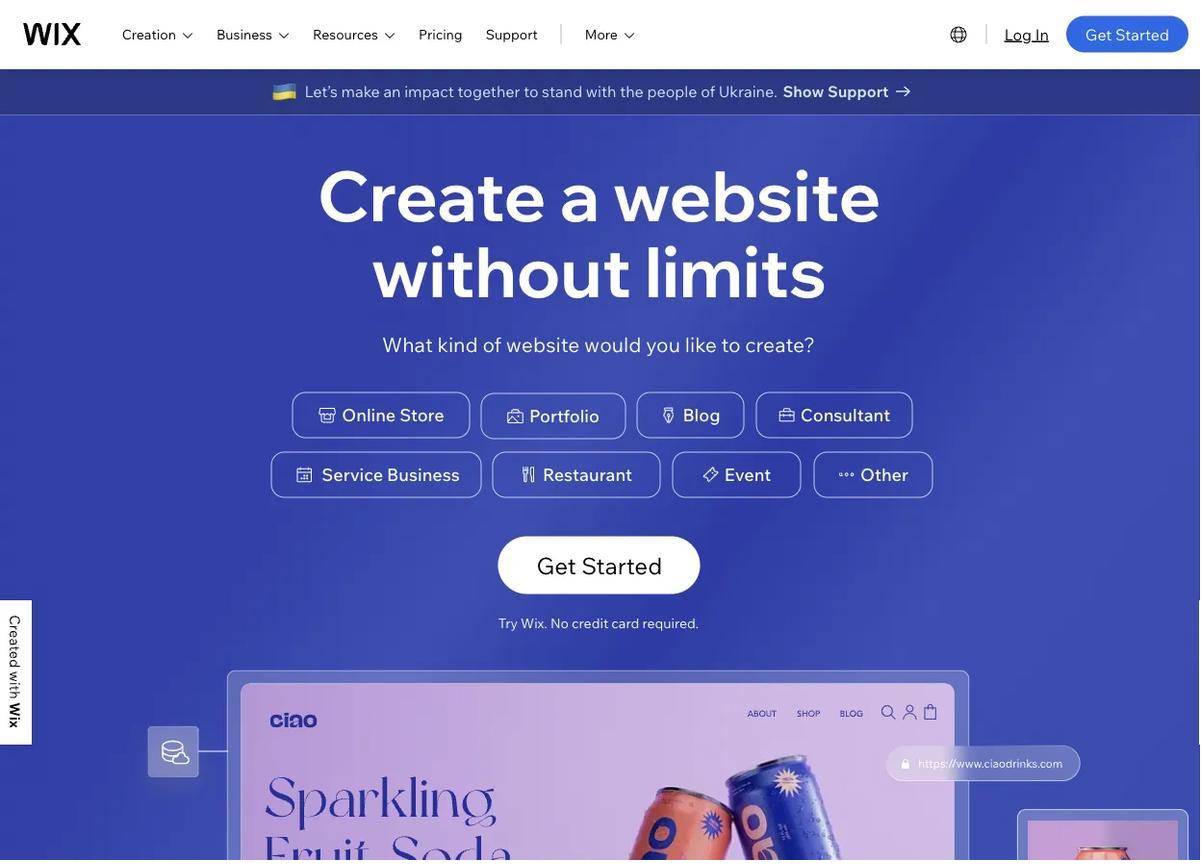 Task type: describe. For each thing, give the bounding box(es) containing it.
other
[[861, 464, 909, 486]]

get started button
[[498, 537, 701, 594]]

event
[[725, 464, 772, 486]]

1 horizontal spatial support
[[828, 82, 889, 101]]

restaurant
[[543, 464, 633, 486]]

with
[[586, 82, 617, 101]]

started inside button
[[582, 551, 663, 580]]

log in
[[1005, 25, 1049, 44]]

create?
[[746, 332, 816, 357]]

get inside button
[[537, 551, 577, 580]]

would
[[585, 332, 642, 357]]

more
[[585, 26, 618, 42]]

blog button
[[637, 392, 745, 438]]

store
[[400, 404, 445, 426]]

limits
[[645, 228, 827, 315]]

what kind of website would you like to create?
[[382, 332, 816, 357]]

service
[[322, 464, 383, 486]]

show support
[[783, 82, 889, 101]]

stand
[[542, 82, 583, 101]]

event button
[[673, 452, 802, 498]]

support link
[[486, 23, 538, 46]]

resources button
[[313, 23, 396, 46]]

service business button
[[271, 452, 482, 498]]

show
[[783, 82, 825, 101]]

get started link
[[1067, 16, 1189, 52]]

pricing link
[[419, 23, 463, 46]]

let's
[[305, 82, 338, 101]]

impact
[[405, 82, 454, 101]]

business inside dropdown button
[[217, 26, 273, 42]]

wix.
[[521, 615, 548, 632]]

created with wix image
[[10, 616, 20, 729]]

business inside button
[[387, 464, 460, 486]]

ukrainian flag image
[[271, 78, 297, 105]]

an
[[384, 82, 401, 101]]

consultant button
[[756, 392, 913, 438]]

consultant
[[801, 404, 891, 426]]

a
[[560, 152, 600, 239]]

without
[[372, 228, 632, 315]]

creation
[[122, 26, 176, 42]]

pricing
[[419, 26, 463, 42]]

get inside 'link'
[[1086, 25, 1113, 44]]

create a website without limits
[[317, 152, 881, 315]]

kind
[[438, 332, 478, 357]]

1 horizontal spatial to
[[722, 332, 741, 357]]

0 horizontal spatial support
[[486, 26, 538, 42]]

service business
[[322, 464, 460, 486]]

ukraine.
[[719, 82, 778, 101]]

1 vertical spatial website
[[506, 332, 580, 357]]

the
[[620, 82, 644, 101]]

blog
[[683, 404, 721, 426]]

resources
[[313, 26, 378, 42]]



Task type: locate. For each thing, give the bounding box(es) containing it.
0 vertical spatial to
[[524, 82, 539, 101]]

show support link
[[783, 78, 929, 105]]

1 vertical spatial support
[[828, 82, 889, 101]]

people
[[647, 82, 698, 101]]

online store button
[[292, 392, 470, 438]]

to
[[524, 82, 539, 101], [722, 332, 741, 357]]

started
[[1116, 25, 1170, 44], [582, 551, 663, 580]]

card
[[612, 615, 640, 632]]

get started
[[1086, 25, 1170, 44], [537, 551, 663, 580]]

glass ns.png image
[[887, 747, 1080, 781]]

0 horizontal spatial of
[[483, 332, 502, 357]]

make
[[341, 82, 380, 101]]

log
[[1005, 25, 1032, 44]]

get
[[1086, 25, 1113, 44], [537, 551, 577, 580]]

other button
[[814, 452, 934, 498]]

0 vertical spatial get
[[1086, 25, 1113, 44]]

of
[[701, 82, 716, 101], [483, 332, 502, 357]]

0 horizontal spatial get started
[[537, 551, 663, 580]]

try wix. no credit card required.
[[499, 615, 699, 632]]

0 vertical spatial website
[[613, 152, 881, 239]]

1 vertical spatial get
[[537, 551, 577, 580]]

website
[[613, 152, 881, 239], [506, 332, 580, 357]]

in
[[1036, 25, 1049, 44]]

get started right in
[[1086, 25, 1170, 44]]

more button
[[585, 23, 635, 46]]

0 horizontal spatial get
[[537, 551, 577, 580]]

support
[[486, 26, 538, 42], [828, 82, 889, 101]]

log in link
[[1005, 23, 1049, 46]]

online
[[342, 404, 396, 426]]

online store
[[342, 404, 445, 426]]

1 vertical spatial to
[[722, 332, 741, 357]]

1 horizontal spatial of
[[701, 82, 716, 101]]

together
[[458, 82, 521, 101]]

1 horizontal spatial started
[[1116, 25, 1170, 44]]

1 horizontal spatial website
[[613, 152, 881, 239]]

of right people
[[701, 82, 716, 101]]

1 vertical spatial business
[[387, 464, 460, 486]]

to left stand
[[524, 82, 539, 101]]

0 vertical spatial started
[[1116, 25, 1170, 44]]

of right kind
[[483, 332, 502, 357]]

credit
[[572, 615, 609, 632]]

business
[[217, 26, 273, 42], [387, 464, 460, 486]]

business button
[[217, 23, 290, 46]]

business up ukrainian flag image
[[217, 26, 273, 42]]

1 vertical spatial of
[[483, 332, 502, 357]]

creation button
[[122, 23, 193, 46]]

0 vertical spatial get started
[[1086, 25, 1170, 44]]

1 horizontal spatial get
[[1086, 25, 1113, 44]]

restaurant button
[[493, 452, 661, 498]]

like
[[685, 332, 717, 357]]

language selector, english selected image
[[948, 23, 971, 46]]

get started inside get started 'link'
[[1086, 25, 1170, 44]]

website inside create a website without limits
[[613, 152, 881, 239]]

0 horizontal spatial website
[[506, 332, 580, 357]]

you
[[646, 332, 681, 357]]

0 vertical spatial business
[[217, 26, 273, 42]]

what
[[382, 332, 433, 357]]

get started inside get started button
[[537, 551, 663, 580]]

support up together
[[486, 26, 538, 42]]

1 vertical spatial started
[[582, 551, 663, 580]]

0 horizontal spatial started
[[582, 551, 663, 580]]

try
[[499, 615, 518, 632]]

get right in
[[1086, 25, 1113, 44]]

0 vertical spatial of
[[701, 82, 716, 101]]

portfolio button
[[481, 393, 626, 439]]

no
[[551, 615, 569, 632]]

0 horizontal spatial to
[[524, 82, 539, 101]]

portfolio
[[530, 405, 600, 427]]

1 horizontal spatial get started
[[1086, 25, 1170, 44]]

create
[[317, 152, 546, 239]]

started inside 'link'
[[1116, 25, 1170, 44]]

0 horizontal spatial business
[[217, 26, 273, 42]]

get started up try wix. no credit card required.
[[537, 551, 663, 580]]

to right like in the top right of the page
[[722, 332, 741, 357]]

1 horizontal spatial business
[[387, 464, 460, 486]]

required.
[[643, 615, 699, 632]]

support right show
[[828, 82, 889, 101]]

business down "store"
[[387, 464, 460, 486]]

get up no on the bottom
[[537, 551, 577, 580]]

1 vertical spatial get started
[[537, 551, 663, 580]]

let's make an impact together to stand with the people of ukraine.
[[305, 82, 778, 101]]

0 vertical spatial support
[[486, 26, 538, 42]]



Task type: vqa. For each thing, say whether or not it's contained in the screenshot.
get hired
no



